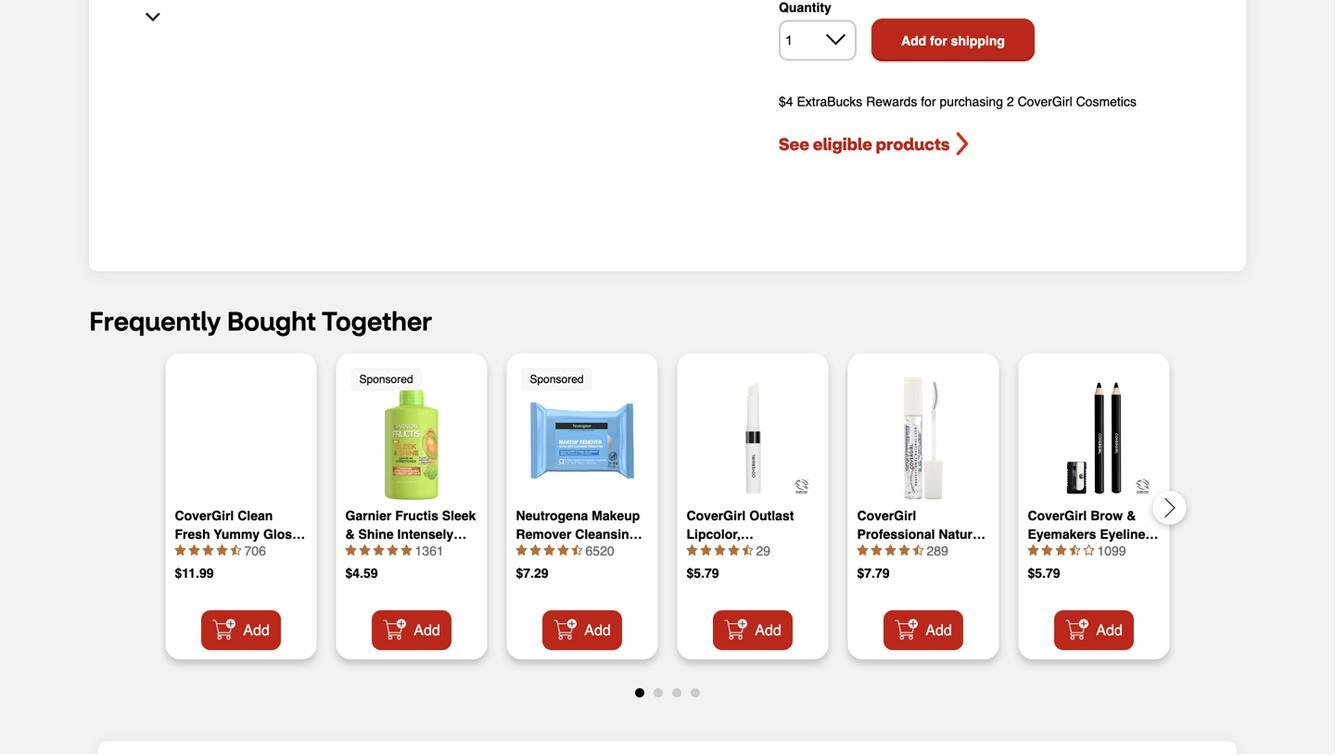 Task type: describe. For each thing, give the bounding box(es) containing it.
see eligible products link
[[779, 116, 1224, 171]]

$11.99
[[175, 566, 214, 581]]

4 add button from the left
[[713, 610, 793, 650]]

for inside button
[[930, 33, 948, 48]]

purchasing
[[940, 94, 1004, 109]]

9 star filled image from the left
[[530, 544, 541, 556]]

5 star half image from the left
[[1070, 544, 1081, 556]]

7 star filled image from the left
[[401, 544, 412, 556]]

10 star filled image from the left
[[544, 544, 555, 556]]

1 star filled image from the left
[[175, 544, 186, 556]]

bought
[[227, 304, 316, 337]]

29
[[756, 543, 771, 558]]

add down 1099
[[1097, 622, 1123, 639]]

sponsored for 6520
[[530, 373, 584, 386]]

add down 6520
[[585, 622, 611, 639]]

star half image for 706
[[230, 544, 242, 556]]

add down 29 at bottom
[[755, 622, 782, 639]]

see eligible products
[[779, 133, 950, 154]]

star half image for 289
[[913, 544, 924, 556]]

12 star filled image from the left
[[701, 544, 712, 556]]

7 star filled image from the left
[[1042, 544, 1053, 556]]

frequently
[[89, 304, 221, 337]]

8 star filled image from the left
[[516, 544, 527, 556]]

extrabucks
[[797, 94, 863, 109]]

add inside button
[[902, 33, 927, 48]]

$7.29
[[516, 566, 549, 581]]

14 star filled image from the left
[[858, 544, 869, 556]]

$5.79 for 1099
[[1028, 566, 1061, 581]]

289
[[927, 543, 949, 558]]

shipping
[[951, 33, 1005, 48]]

15 star filled image from the left
[[885, 544, 896, 556]]

6 star filled image from the left
[[1028, 544, 1039, 556]]

star outline image
[[1084, 544, 1095, 556]]

star half image for 6520
[[572, 544, 583, 556]]

see
[[779, 133, 810, 154]]

17 star filled image from the left
[[1056, 544, 1067, 556]]

4 star filled image from the left
[[359, 544, 371, 556]]

covergirl
[[1018, 94, 1073, 109]]

star half image for 29
[[743, 544, 754, 556]]

add for shipping
[[902, 33, 1005, 48]]

4 star filled image from the left
[[729, 544, 740, 556]]

add for shipping button
[[872, 19, 1035, 61]]

add down the 706
[[243, 622, 270, 639]]

frequently bought together element
[[89, 304, 1336, 698]]

3 star filled image from the left
[[346, 544, 357, 556]]



Task type: locate. For each thing, give the bounding box(es) containing it.
1 $5.79 from the left
[[687, 566, 719, 581]]

1 add button from the left
[[201, 610, 281, 650]]

5 star filled image from the left
[[373, 544, 384, 556]]

2 $5.79 from the left
[[1028, 566, 1061, 581]]

add down 289
[[926, 622, 952, 639]]

1361
[[415, 543, 444, 558]]

add down 1361
[[414, 622, 440, 639]]

star half image left 29 at bottom
[[743, 544, 754, 556]]

$5.79 for 29
[[687, 566, 719, 581]]

frequently bought together
[[89, 304, 432, 337]]

0 horizontal spatial sponsored
[[359, 373, 413, 386]]

$4 extrabucks rewards for purchasing 2 covergirl cosmetics
[[779, 94, 1137, 109]]

star half image left 6520
[[572, 544, 583, 556]]

together
[[322, 304, 432, 337]]

1 sponsored from the left
[[359, 373, 413, 386]]

706
[[244, 543, 266, 558]]

add button down $11.99
[[201, 610, 281, 650]]

add button down the $7.29
[[542, 610, 623, 650]]

6 star filled image from the left
[[387, 544, 398, 556]]

5 add button from the left
[[884, 610, 964, 650]]

4 star half image from the left
[[913, 544, 924, 556]]

3 star half image from the left
[[743, 544, 754, 556]]

star filled image
[[175, 544, 186, 556], [203, 544, 214, 556], [346, 544, 357, 556], [359, 544, 371, 556], [373, 544, 384, 556], [387, 544, 398, 556], [401, 544, 412, 556], [516, 544, 527, 556], [530, 544, 541, 556], [544, 544, 555, 556], [687, 544, 698, 556], [701, 544, 712, 556], [715, 544, 726, 556], [858, 544, 869, 556], [885, 544, 896, 556], [899, 544, 910, 556], [1056, 544, 1067, 556]]

for
[[930, 33, 948, 48], [921, 94, 936, 109]]

$5.79
[[687, 566, 719, 581], [1028, 566, 1061, 581]]

add
[[902, 33, 927, 48], [243, 622, 270, 639], [414, 622, 440, 639], [585, 622, 611, 639], [755, 622, 782, 639], [926, 622, 952, 639], [1097, 622, 1123, 639]]

go to next list of images image
[[145, 12, 161, 22]]

star filled image
[[189, 544, 200, 556], [217, 544, 228, 556], [558, 544, 569, 556], [729, 544, 740, 556], [871, 544, 883, 556], [1028, 544, 1039, 556], [1042, 544, 1053, 556]]

$7.79
[[858, 566, 890, 581]]

for left shipping
[[930, 33, 948, 48]]

6 add button from the left
[[1054, 610, 1135, 650]]

$4.59
[[346, 566, 378, 581]]

add button down 29 at bottom
[[713, 610, 793, 650]]

add button
[[201, 610, 281, 650], [372, 610, 452, 650], [542, 610, 623, 650], [713, 610, 793, 650], [884, 610, 964, 650], [1054, 610, 1135, 650]]

0 horizontal spatial $5.79
[[687, 566, 719, 581]]

16 star filled image from the left
[[899, 544, 910, 556]]

11 star filled image from the left
[[687, 544, 698, 556]]

quantity
[[779, 0, 832, 15]]

products
[[876, 133, 950, 154]]

1 horizontal spatial sponsored
[[530, 373, 584, 386]]

5 star filled image from the left
[[871, 544, 883, 556]]

star half image left 289
[[913, 544, 924, 556]]

star half image left the 706
[[230, 544, 242, 556]]

add button down star outline icon
[[1054, 610, 1135, 650]]

for right rewards
[[921, 94, 936, 109]]

sponsored for 1361
[[359, 373, 413, 386]]

sponsored
[[359, 373, 413, 386], [530, 373, 584, 386]]

2
[[1007, 94, 1014, 109]]

2 star filled image from the left
[[217, 544, 228, 556]]

add button down the $7.79
[[884, 610, 964, 650]]

2 star half image from the left
[[572, 544, 583, 556]]

cosmetics
[[1076, 94, 1137, 109]]

1 horizontal spatial $5.79
[[1028, 566, 1061, 581]]

1 vertical spatial for
[[921, 94, 936, 109]]

6520
[[586, 543, 615, 558]]

2 star filled image from the left
[[203, 544, 214, 556]]

1099
[[1098, 543, 1127, 558]]

1 star filled image from the left
[[189, 544, 200, 556]]

add left shipping
[[902, 33, 927, 48]]

add button down "$4.59" at the left
[[372, 610, 452, 650]]

$4
[[779, 94, 794, 109]]

star half image
[[230, 544, 242, 556], [572, 544, 583, 556], [743, 544, 754, 556], [913, 544, 924, 556], [1070, 544, 1081, 556]]

2 add button from the left
[[372, 610, 452, 650]]

eligible
[[813, 133, 873, 154]]

1 star half image from the left
[[230, 544, 242, 556]]

3 add button from the left
[[542, 610, 623, 650]]

star half image left star outline icon
[[1070, 544, 1081, 556]]

rewards
[[866, 94, 918, 109]]

3 star filled image from the left
[[558, 544, 569, 556]]

2 sponsored from the left
[[530, 373, 584, 386]]

0 vertical spatial for
[[930, 33, 948, 48]]

13 star filled image from the left
[[715, 544, 726, 556]]



Task type: vqa. For each thing, say whether or not it's contained in the screenshot.


